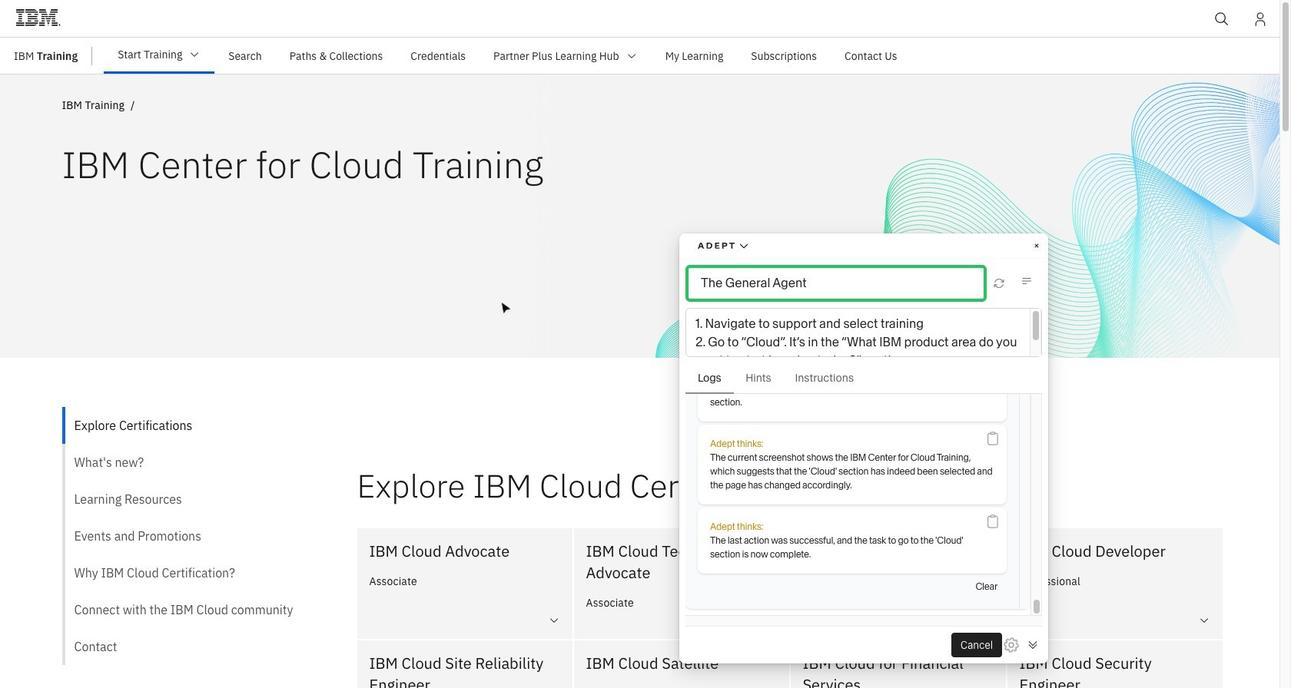 Task type: vqa. For each thing, say whether or not it's contained in the screenshot.
IBM Platform Name element
yes



Task type: describe. For each thing, give the bounding box(es) containing it.
partner plus learning hub image
[[625, 50, 638, 62]]



Task type: locate. For each thing, give the bounding box(es) containing it.
start training image
[[189, 48, 201, 61]]

notifications image
[[1253, 12, 1268, 27]]

ibm platform name element
[[0, 0, 1279, 44], [0, 38, 1279, 75], [104, 38, 1279, 74]]

search image
[[1214, 12, 1230, 27]]



